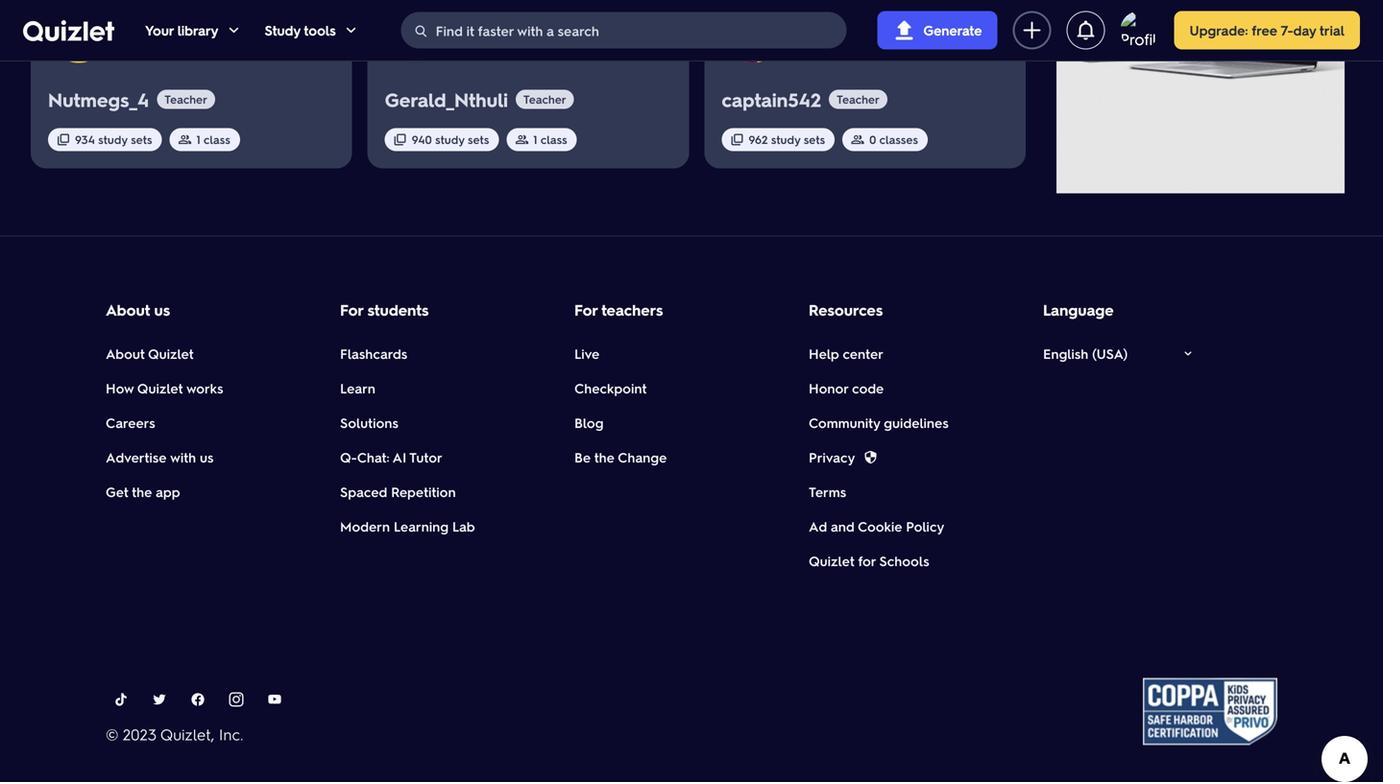 Task type: describe. For each thing, give the bounding box(es) containing it.
q-chat: ai tutor link
[[340, 448, 442, 467]]

about quizlet link
[[106, 344, 194, 364]]

students
[[367, 300, 429, 320]]

blog
[[574, 414, 604, 432]]

day
[[1293, 22, 1316, 39]]

study
[[265, 22, 300, 39]]

Search text field
[[436, 12, 841, 49]]

solutions link
[[340, 413, 398, 433]]

learn
[[340, 380, 375, 397]]

for teachers
[[574, 300, 663, 320]]

live
[[574, 345, 600, 363]]

gerald_nthuli
[[385, 87, 508, 112]]

flashcards
[[340, 345, 407, 363]]

2 quizlet image from the top
[[23, 20, 114, 41]]

tutor
[[409, 449, 442, 466]]

classes
[[879, 132, 918, 147]]

modern
[[340, 518, 390, 535]]

instagram image
[[229, 692, 244, 708]]

your library
[[145, 22, 218, 39]]

community guidelines link
[[809, 413, 949, 433]]

how quizlet works
[[106, 380, 223, 397]]

cookie
[[858, 518, 902, 535]]

be the change
[[574, 449, 667, 466]]

quizlet for schools link
[[809, 552, 929, 571]]

7-
[[1281, 22, 1293, 39]]

study tools button
[[265, 0, 359, 61]]

twitter image
[[152, 692, 167, 708]]

upgrade:
[[1190, 22, 1248, 39]]

for students
[[340, 300, 429, 320]]

teachers
[[601, 300, 663, 320]]

honor code link
[[809, 379, 884, 398]]

0 classes
[[869, 132, 918, 147]]

upload image
[[893, 19, 916, 42]]

people image for nutmegs_4
[[177, 132, 193, 147]]

Search field
[[402, 12, 846, 49]]

help
[[809, 345, 839, 363]]

upgrade: free 7-day trial
[[1190, 22, 1345, 39]]

ad and cookie policy
[[809, 518, 945, 535]]

trial
[[1320, 22, 1345, 39]]

community
[[809, 414, 880, 432]]

for for for students
[[340, 300, 363, 320]]

community guidelines
[[809, 414, 949, 432]]

1 for nutmegs_4
[[196, 132, 200, 147]]

1 quizlet image from the top
[[23, 19, 114, 41]]

caret down image for tools
[[344, 23, 359, 38]]

checkpoint link
[[574, 379, 647, 398]]

sets for gerald_nthuli
[[468, 132, 489, 147]]

repetition
[[391, 484, 456, 501]]

get
[[106, 484, 128, 501]]

modern learning lab
[[340, 518, 475, 535]]

generate
[[923, 22, 982, 39]]

honor
[[809, 380, 848, 397]]

for for for teachers
[[574, 300, 597, 320]]

advertise with us link
[[106, 448, 214, 467]]

honor code
[[809, 380, 884, 397]]

quizlet for about
[[148, 345, 194, 363]]

guidelines
[[884, 414, 949, 432]]

nutmegs_4
[[48, 87, 149, 112]]

ai
[[392, 449, 407, 466]]

be the change link
[[574, 448, 667, 467]]

2023
[[123, 724, 156, 745]]

q-chat: ai tutor
[[340, 449, 442, 466]]

how
[[106, 380, 134, 397]]

privacy
[[809, 449, 855, 466]]

terms
[[809, 484, 846, 501]]

terms link
[[809, 483, 846, 502]]

help center link
[[809, 344, 884, 364]]

tools
[[304, 22, 336, 39]]

quizlet,
[[160, 724, 214, 745]]

940 study sets
[[412, 132, 489, 147]]

ad and cookie policy link
[[809, 517, 945, 536]]

modern learning lab link
[[340, 517, 475, 536]]

set image
[[393, 132, 408, 147]]

youtube image
[[267, 692, 282, 708]]

sets for nutmegs_4
[[131, 132, 152, 147]]

2 vertical spatial quizlet
[[809, 553, 854, 570]]

get the app
[[106, 484, 180, 501]]

quizlet for how
[[137, 380, 183, 397]]

your library button
[[145, 0, 242, 61]]

profile picture image
[[1120, 11, 1159, 49]]



Task type: vqa. For each thing, say whether or not it's contained in the screenshot.
"Community guidelines" link
yes



Task type: locate. For each thing, give the bounding box(es) containing it.
us
[[154, 300, 170, 320], [200, 449, 214, 466]]

advertisement region
[[1057, 0, 1345, 194]]

class
[[203, 132, 230, 147], [540, 132, 567, 147]]

0 horizontal spatial 1 class
[[196, 132, 230, 147]]

1 horizontal spatial people image
[[514, 132, 530, 147]]

962 study sets
[[749, 132, 825, 147]]

study right 934
[[98, 132, 128, 147]]

caret right image
[[995, 63, 1026, 94]]

quizlet
[[148, 345, 194, 363], [137, 380, 183, 397], [809, 553, 854, 570]]

about for about quizlet
[[106, 345, 145, 363]]

people image for captain542
[[850, 132, 865, 147]]

q-
[[340, 449, 357, 466]]

934 study sets
[[75, 132, 152, 147]]

0 horizontal spatial sets
[[131, 132, 152, 147]]

help center
[[809, 345, 884, 363]]

0 horizontal spatial the
[[132, 484, 152, 501]]

1 horizontal spatial the
[[594, 449, 615, 466]]

1 horizontal spatial 1
[[533, 132, 537, 147]]

© 2023 quizlet, inc.
[[106, 724, 243, 745]]

resources
[[809, 300, 883, 320]]

0 vertical spatial the
[[594, 449, 615, 466]]

1 study from the left
[[98, 132, 128, 147]]

1 vertical spatial quizlet
[[137, 380, 183, 397]]

schools
[[879, 553, 929, 570]]

0 horizontal spatial set image
[[56, 132, 71, 147]]

search image
[[414, 23, 429, 39]]

set image for nutmegs_4
[[56, 132, 71, 147]]

1 right 940 study sets
[[533, 132, 537, 147]]

ad
[[809, 518, 827, 535]]

inc.
[[219, 724, 243, 745]]

us right with
[[200, 449, 214, 466]]

tiktok image
[[113, 692, 129, 708]]

study right 962
[[771, 132, 800, 147]]

teacher for nutmegs_4
[[164, 92, 207, 107]]

2 class from the left
[[540, 132, 567, 147]]

bell image
[[1074, 19, 1097, 42]]

people image right 940 study sets
[[514, 132, 530, 147]]

generate button
[[877, 11, 997, 49]]

center
[[843, 345, 884, 363]]

1 class for gerald_nthuli
[[533, 132, 567, 147]]

quizlet for schools
[[809, 553, 929, 570]]

study for captain542
[[771, 132, 800, 147]]

caret down image right library
[[226, 23, 242, 38]]

©
[[106, 724, 119, 745]]

1 about from the top
[[106, 300, 150, 320]]

careers
[[106, 414, 155, 432]]

for
[[340, 300, 363, 320], [574, 300, 597, 320]]

and
[[831, 518, 855, 535]]

0 horizontal spatial teacher
[[164, 92, 207, 107]]

set image
[[56, 132, 71, 147], [729, 132, 745, 147]]

0 vertical spatial quizlet
[[148, 345, 194, 363]]

sets right 934
[[131, 132, 152, 147]]

study for nutmegs_4
[[98, 132, 128, 147]]

coppa safe harbor certification seal image
[[1143, 679, 1277, 746]]

free
[[1252, 22, 1277, 39]]

3 people image from the left
[[850, 132, 865, 147]]

1 class
[[196, 132, 230, 147], [533, 132, 567, 147]]

about for about us
[[106, 300, 150, 320]]

1 horizontal spatial study
[[435, 132, 465, 147]]

spaced
[[340, 484, 387, 501]]

1 horizontal spatial caret down image
[[344, 23, 359, 38]]

2 horizontal spatial study
[[771, 132, 800, 147]]

teacher for gerald_nthuli
[[523, 92, 566, 107]]

teacher
[[164, 92, 207, 107], [523, 92, 566, 107], [837, 92, 880, 107]]

1 1 class from the left
[[196, 132, 230, 147]]

spaced repetition link
[[340, 483, 456, 502]]

caret down image inside your library button
[[226, 23, 242, 38]]

sets down gerald_nthuli
[[468, 132, 489, 147]]

set image for captain542
[[729, 132, 745, 147]]

934
[[75, 132, 95, 147]]

privacy link
[[809, 448, 878, 467]]

2 sets from the left
[[468, 132, 489, 147]]

solutions
[[340, 414, 398, 432]]

sets for captain542
[[804, 132, 825, 147]]

1 horizontal spatial for
[[574, 300, 597, 320]]

1 teacher from the left
[[164, 92, 207, 107]]

about up about quizlet on the top of the page
[[106, 300, 150, 320]]

0 horizontal spatial class
[[203, 132, 230, 147]]

2 for from the left
[[574, 300, 597, 320]]

set image left 962
[[729, 132, 745, 147]]

us up about quizlet on the top of the page
[[154, 300, 170, 320]]

1 set image from the left
[[56, 132, 71, 147]]

1 vertical spatial about
[[106, 345, 145, 363]]

caret down image
[[226, 23, 242, 38], [344, 23, 359, 38]]

about
[[106, 300, 150, 320], [106, 345, 145, 363]]

lab
[[452, 518, 475, 535]]

study right 940
[[435, 132, 465, 147]]

0 horizontal spatial caret down image
[[226, 23, 242, 38]]

change
[[618, 449, 667, 466]]

quizlet left for
[[809, 553, 854, 570]]

the right the be
[[594, 449, 615, 466]]

1 horizontal spatial class
[[540, 132, 567, 147]]

0 vertical spatial us
[[154, 300, 170, 320]]

spaced repetition
[[340, 484, 456, 501]]

chat:
[[357, 449, 390, 466]]

None search field
[[401, 12, 847, 49]]

1 people image from the left
[[177, 132, 193, 147]]

quizlet image
[[23, 19, 114, 41], [23, 20, 114, 41]]

works
[[186, 380, 223, 397]]

for left students
[[340, 300, 363, 320]]

2 1 class from the left
[[533, 132, 567, 147]]

1 right 934 study sets
[[196, 132, 200, 147]]

class for gerald_nthuli
[[540, 132, 567, 147]]

1 vertical spatial the
[[132, 484, 152, 501]]

class for nutmegs_4
[[203, 132, 230, 147]]

1 for from the left
[[340, 300, 363, 320]]

caret down image right tools
[[344, 23, 359, 38]]

study for gerald_nthuli
[[435, 132, 465, 147]]

policy
[[906, 518, 945, 535]]

2 teacher from the left
[[523, 92, 566, 107]]

upgrade: free 7-day trial button
[[1174, 11, 1360, 49]]

captain542
[[722, 87, 821, 112]]

0 horizontal spatial us
[[154, 300, 170, 320]]

people image left the 0
[[850, 132, 865, 147]]

about up 'how'
[[106, 345, 145, 363]]

2 horizontal spatial teacher
[[837, 92, 880, 107]]

quizlet down about quizlet on the top of the page
[[137, 380, 183, 397]]

people image
[[177, 132, 193, 147], [514, 132, 530, 147], [850, 132, 865, 147]]

the for change
[[594, 449, 615, 466]]

2 1 from the left
[[533, 132, 537, 147]]

940
[[412, 132, 432, 147]]

live link
[[574, 344, 600, 364]]

3 teacher from the left
[[837, 92, 880, 107]]

0 vertical spatial about
[[106, 300, 150, 320]]

1 horizontal spatial sets
[[468, 132, 489, 147]]

2 about from the top
[[106, 345, 145, 363]]

teacher for captain542
[[837, 92, 880, 107]]

app
[[156, 484, 180, 501]]

careers link
[[106, 413, 155, 433]]

caret down image for library
[[226, 23, 242, 38]]

2 horizontal spatial people image
[[850, 132, 865, 147]]

library
[[177, 22, 218, 39]]

advertise with us
[[106, 449, 214, 466]]

1 horizontal spatial teacher
[[523, 92, 566, 107]]

flashcards link
[[340, 344, 407, 364]]

2 set image from the left
[[729, 132, 745, 147]]

be
[[574, 449, 591, 466]]

1 horizontal spatial set image
[[729, 132, 745, 147]]

advertise
[[106, 449, 167, 466]]

1 class for nutmegs_4
[[196, 132, 230, 147]]

1 1 from the left
[[196, 132, 200, 147]]

2 people image from the left
[[514, 132, 530, 147]]

3 sets from the left
[[804, 132, 825, 147]]

your
[[145, 22, 174, 39]]

blog link
[[574, 413, 604, 433]]

1 sets from the left
[[131, 132, 152, 147]]

the for app
[[132, 484, 152, 501]]

3 study from the left
[[771, 132, 800, 147]]

the
[[594, 449, 615, 466], [132, 484, 152, 501]]

quizlet up how quizlet works link
[[148, 345, 194, 363]]

facebook image
[[190, 692, 206, 708]]

study tools
[[265, 22, 336, 39]]

1 for gerald_nthuli
[[533, 132, 537, 147]]

0 horizontal spatial for
[[340, 300, 363, 320]]

code
[[852, 380, 884, 397]]

about quizlet
[[106, 345, 194, 363]]

for up "live"
[[574, 300, 597, 320]]

2 study from the left
[[435, 132, 465, 147]]

get the app link
[[106, 483, 180, 502]]

2 caret down image from the left
[[344, 23, 359, 38]]

set image left 934
[[56, 132, 71, 147]]

caret down image inside study tools button
[[344, 23, 359, 38]]

0
[[869, 132, 876, 147]]

learning
[[394, 518, 449, 535]]

study
[[98, 132, 128, 147], [435, 132, 465, 147], [771, 132, 800, 147]]

1 class from the left
[[203, 132, 230, 147]]

sets right 962
[[804, 132, 825, 147]]

learn link
[[340, 379, 375, 398]]

the right get
[[132, 484, 152, 501]]

2 horizontal spatial sets
[[804, 132, 825, 147]]

people image right 934 study sets
[[177, 132, 193, 147]]

create image
[[1020, 19, 1044, 42]]

1 horizontal spatial 1 class
[[533, 132, 567, 147]]

0 horizontal spatial study
[[98, 132, 128, 147]]

about us
[[106, 300, 170, 320]]

people image for gerald_nthuli
[[514, 132, 530, 147]]

962
[[749, 132, 768, 147]]

0 horizontal spatial people image
[[177, 132, 193, 147]]

checkpoint
[[574, 380, 647, 397]]

1 caret down image from the left
[[226, 23, 242, 38]]

0 horizontal spatial 1
[[196, 132, 200, 147]]

1 vertical spatial us
[[200, 449, 214, 466]]

1 horizontal spatial us
[[200, 449, 214, 466]]

for
[[858, 553, 876, 570]]

with
[[170, 449, 196, 466]]



